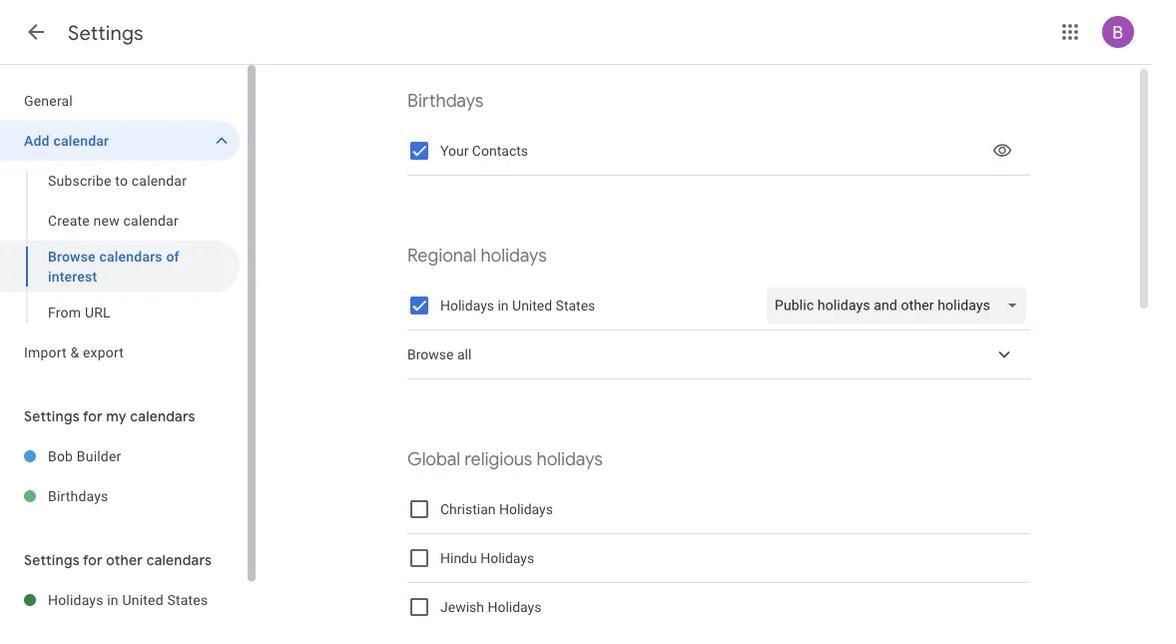 Task type: locate. For each thing, give the bounding box(es) containing it.
holidays right hindu
[[481, 550, 535, 567]]

calendars for my
[[130, 408, 196, 426]]

2 vertical spatial calendars
[[147, 551, 212, 569]]

holidays inside tree item
[[48, 592, 104, 608]]

holidays in united states link
[[48, 580, 240, 620]]

in down regional holidays
[[498, 297, 509, 314]]

in down settings for other calendars
[[107, 592, 119, 608]]

calendars down create new calendar
[[99, 248, 163, 265]]

0 horizontal spatial holidays in united states
[[48, 592, 208, 608]]

bob builder tree item
[[0, 437, 240, 477]]

holidays
[[441, 297, 495, 314], [499, 501, 553, 518], [481, 550, 535, 567], [48, 592, 104, 608], [488, 599, 542, 616]]

calendar up subscribe
[[53, 132, 109, 149]]

calendars for other
[[147, 551, 212, 569]]

browse left the all
[[408, 346, 454, 363]]

1 vertical spatial united
[[122, 592, 164, 608]]

1 vertical spatial holidays
[[537, 448, 603, 471]]

jewish
[[441, 599, 485, 616]]

browse calendars of interest
[[48, 248, 180, 285]]

contacts
[[472, 143, 529, 159]]

regional
[[408, 244, 477, 267]]

0 vertical spatial for
[[83, 408, 103, 426]]

calendar
[[53, 132, 109, 149], [132, 172, 187, 189], [123, 212, 179, 229]]

group
[[0, 161, 240, 333]]

for left other
[[83, 551, 103, 569]]

holidays right religious
[[537, 448, 603, 471]]

None field
[[767, 288, 1035, 324]]

add calendar tree item
[[0, 121, 240, 161]]

subscribe
[[48, 172, 112, 189]]

to
[[115, 172, 128, 189]]

builder
[[77, 448, 121, 465]]

for left my
[[83, 408, 103, 426]]

browse up the interest
[[48, 248, 96, 265]]

0 vertical spatial in
[[498, 297, 509, 314]]

united down regional holidays
[[513, 297, 553, 314]]

bob builder
[[48, 448, 121, 465]]

0 vertical spatial calendars
[[99, 248, 163, 265]]

holidays down settings for other calendars
[[48, 592, 104, 608]]

other
[[106, 551, 143, 569]]

holidays right jewish
[[488, 599, 542, 616]]

browse
[[48, 248, 96, 265], [408, 346, 454, 363]]

add
[[24, 132, 50, 149]]

hindu
[[441, 550, 477, 567]]

1 vertical spatial states
[[167, 592, 208, 608]]

holidays down global religious holidays
[[499, 501, 553, 518]]

&
[[70, 344, 79, 361]]

0 vertical spatial states
[[556, 297, 596, 314]]

settings right go back icon on the top left
[[68, 20, 144, 45]]

holidays in united states down other
[[48, 592, 208, 608]]

united
[[513, 297, 553, 314], [122, 592, 164, 608]]

0 horizontal spatial browse
[[48, 248, 96, 265]]

calendars
[[99, 248, 163, 265], [130, 408, 196, 426], [147, 551, 212, 569]]

1 vertical spatial browse
[[408, 346, 454, 363]]

calendar up of
[[123, 212, 179, 229]]

for
[[83, 408, 103, 426], [83, 551, 103, 569]]

calendar right to
[[132, 172, 187, 189]]

holidays in united states down regional holidays
[[441, 297, 596, 314]]

in inside tree item
[[107, 592, 119, 608]]

url
[[85, 304, 111, 321]]

in
[[498, 297, 509, 314], [107, 592, 119, 608]]

1 for from the top
[[83, 408, 103, 426]]

2 for from the top
[[83, 551, 103, 569]]

birthdays
[[408, 89, 484, 112], [48, 488, 108, 505]]

of
[[166, 248, 180, 265]]

settings left other
[[24, 551, 80, 569]]

0 horizontal spatial states
[[167, 592, 208, 608]]

1 vertical spatial holidays in united states
[[48, 592, 208, 608]]

0 vertical spatial birthdays
[[408, 89, 484, 112]]

0 vertical spatial settings
[[68, 20, 144, 45]]

holidays in united states tree item
[[0, 580, 240, 620]]

united down other
[[122, 592, 164, 608]]

settings for settings for my calendars
[[24, 408, 80, 426]]

states
[[556, 297, 596, 314], [167, 592, 208, 608]]

christian
[[441, 501, 496, 518]]

0 horizontal spatial in
[[107, 592, 119, 608]]

browse inside "tree item"
[[408, 346, 454, 363]]

2 vertical spatial settings
[[24, 551, 80, 569]]

holidays
[[481, 244, 547, 267], [537, 448, 603, 471]]

1 vertical spatial settings
[[24, 408, 80, 426]]

1 vertical spatial birthdays
[[48, 488, 108, 505]]

0 horizontal spatial united
[[122, 592, 164, 608]]

calendars up holidays in united states link
[[147, 551, 212, 569]]

holidays for jewish holidays
[[488, 599, 542, 616]]

1 vertical spatial for
[[83, 551, 103, 569]]

birthdays down bob builder
[[48, 488, 108, 505]]

0 vertical spatial holidays
[[481, 244, 547, 267]]

1 horizontal spatial browse
[[408, 346, 454, 363]]

subscribe to calendar
[[48, 172, 187, 189]]

holidays right regional
[[481, 244, 547, 267]]

from url
[[48, 304, 111, 321]]

0 vertical spatial holidays in united states
[[441, 297, 596, 314]]

browse inside browse calendars of interest
[[48, 248, 96, 265]]

1 vertical spatial calendar
[[132, 172, 187, 189]]

1 horizontal spatial united
[[513, 297, 553, 314]]

global
[[408, 448, 461, 471]]

tree
[[0, 81, 240, 373]]

settings
[[68, 20, 144, 45], [24, 408, 80, 426], [24, 551, 80, 569]]

create new calendar
[[48, 212, 179, 229]]

browse for browse all
[[408, 346, 454, 363]]

1 horizontal spatial in
[[498, 297, 509, 314]]

0 vertical spatial calendar
[[53, 132, 109, 149]]

christian holidays
[[441, 501, 553, 518]]

settings up bob
[[24, 408, 80, 426]]

1 vertical spatial calendars
[[130, 408, 196, 426]]

1 vertical spatial in
[[107, 592, 119, 608]]

0 vertical spatial browse
[[48, 248, 96, 265]]

holidays in united states
[[441, 297, 596, 314], [48, 592, 208, 608]]

0 horizontal spatial birthdays
[[48, 488, 108, 505]]

add calendar
[[24, 132, 109, 149]]

create
[[48, 212, 90, 229]]

2 vertical spatial calendar
[[123, 212, 179, 229]]

birthdays up your
[[408, 89, 484, 112]]

calendars right my
[[130, 408, 196, 426]]



Task type: describe. For each thing, give the bounding box(es) containing it.
tree containing general
[[0, 81, 240, 373]]

religious
[[465, 448, 533, 471]]

interest
[[48, 268, 97, 285]]

general
[[24, 92, 73, 109]]

birthdays link
[[48, 477, 240, 517]]

0 vertical spatial united
[[513, 297, 553, 314]]

settings for settings
[[68, 20, 144, 45]]

hindu holidays
[[441, 550, 535, 567]]

holidays in united states inside tree item
[[48, 592, 208, 608]]

new
[[94, 212, 120, 229]]

your
[[441, 143, 469, 159]]

1 horizontal spatial birthdays
[[408, 89, 484, 112]]

holidays up the all
[[441, 297, 495, 314]]

for for other
[[83, 551, 103, 569]]

export
[[83, 344, 124, 361]]

from
[[48, 304, 81, 321]]

browse all
[[408, 346, 472, 363]]

1 horizontal spatial states
[[556, 297, 596, 314]]

settings for my calendars
[[24, 408, 196, 426]]

birthdays inside birthdays link
[[48, 488, 108, 505]]

global religious holidays
[[408, 448, 603, 471]]

browse for browse calendars of interest
[[48, 248, 96, 265]]

calendar for subscribe to calendar
[[132, 172, 187, 189]]

jewish holidays
[[441, 599, 542, 616]]

states inside tree item
[[167, 592, 208, 608]]

calendars inside browse calendars of interest
[[99, 248, 163, 265]]

group containing subscribe to calendar
[[0, 161, 240, 333]]

calendar for create new calendar
[[123, 212, 179, 229]]

go back image
[[24, 20, 48, 44]]

for for my
[[83, 408, 103, 426]]

birthdays tree item
[[0, 477, 240, 517]]

all
[[458, 346, 472, 363]]

browse all tree item
[[408, 331, 1031, 380]]

holidays for christian holidays
[[499, 501, 553, 518]]

bob
[[48, 448, 73, 465]]

calendar inside "tree item"
[[53, 132, 109, 149]]

settings for my calendars tree
[[0, 437, 240, 517]]

settings for other calendars
[[24, 551, 212, 569]]

settings for settings for other calendars
[[24, 551, 80, 569]]

holidays for hindu holidays
[[481, 550, 535, 567]]

my
[[106, 408, 127, 426]]

import
[[24, 344, 67, 361]]

regional holidays
[[408, 244, 547, 267]]

your contacts
[[441, 143, 529, 159]]

settings heading
[[68, 20, 144, 45]]

united inside tree item
[[122, 592, 164, 608]]

import & export
[[24, 344, 124, 361]]

1 horizontal spatial holidays in united states
[[441, 297, 596, 314]]



Task type: vqa. For each thing, say whether or not it's contained in the screenshot.
heading
no



